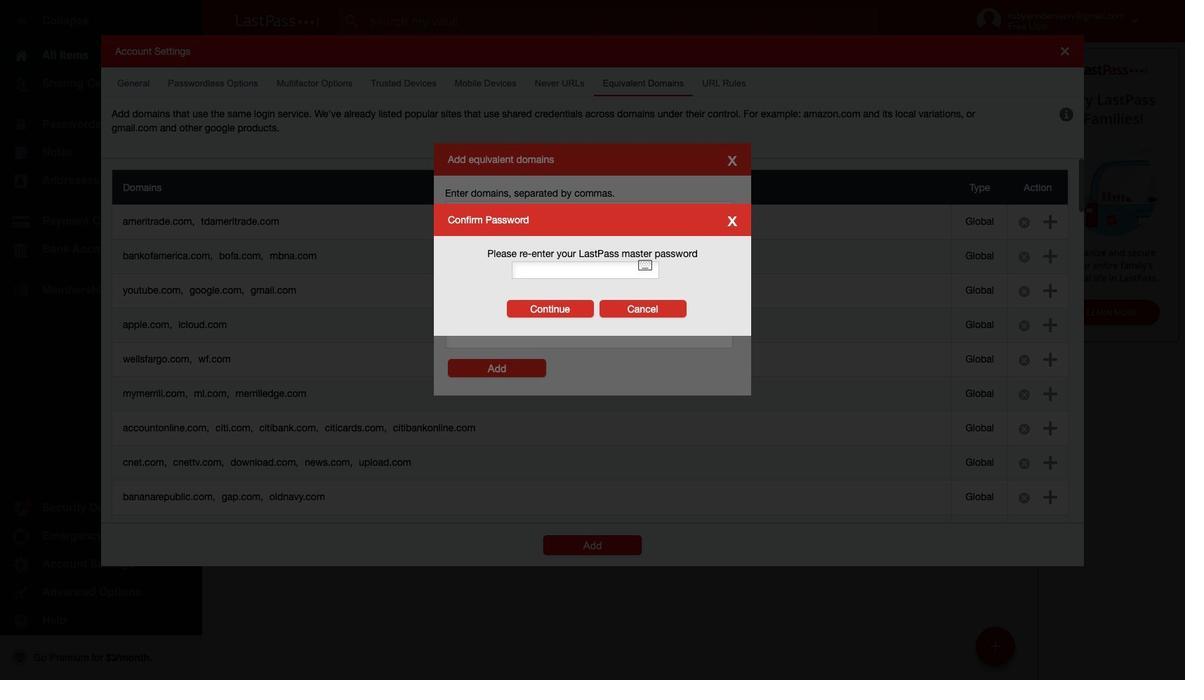 Task type: vqa. For each thing, say whether or not it's contained in the screenshot.
New item Navigation
yes



Task type: locate. For each thing, give the bounding box(es) containing it.
main navigation navigation
[[0, 0, 202, 680]]

search my vault text field
[[339, 6, 906, 37]]

new item image
[[991, 641, 1001, 651]]



Task type: describe. For each thing, give the bounding box(es) containing it.
lastpass image
[[236, 15, 319, 27]]

vault options navigation
[[202, 77, 1038, 119]]

Search search field
[[339, 6, 906, 37]]

new item navigation
[[972, 622, 1024, 680]]



